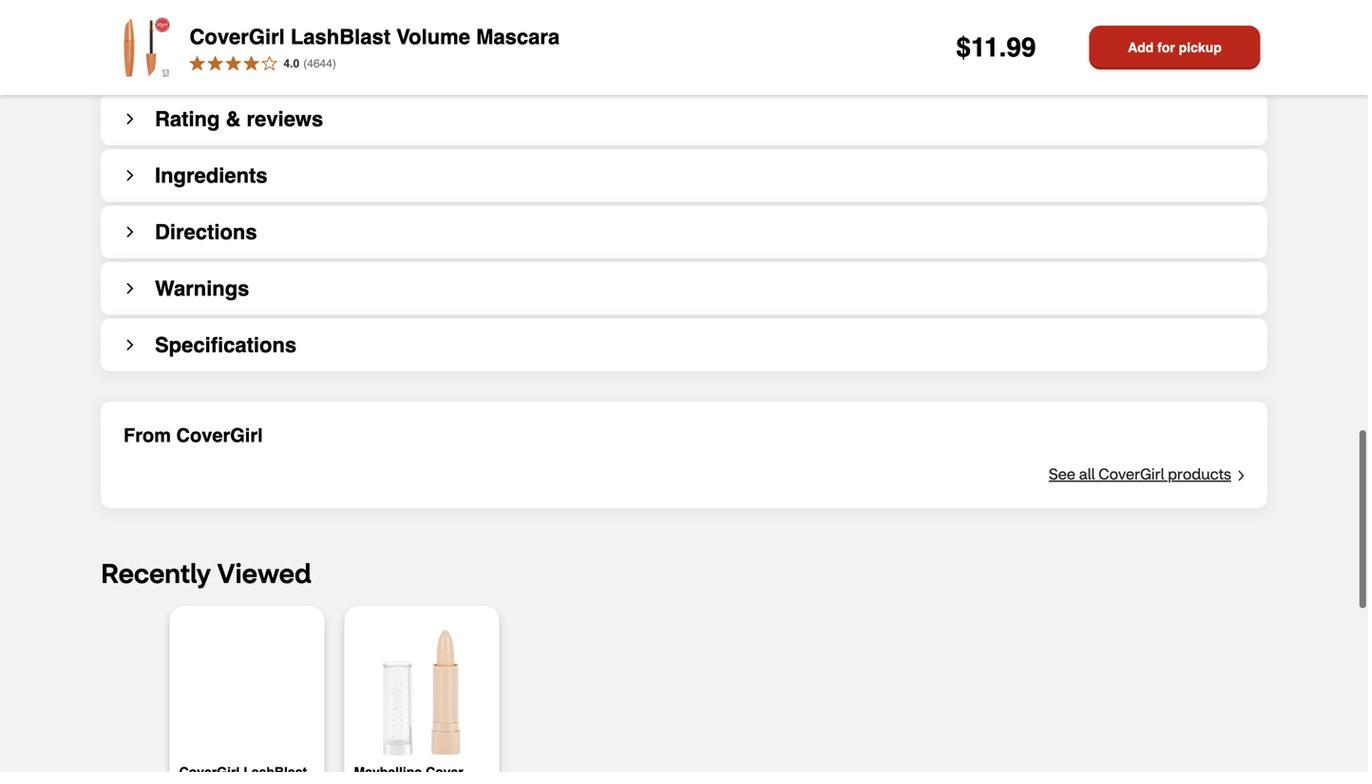 Task type: locate. For each thing, give the bounding box(es) containing it.
warnings
[[155, 276, 249, 301]]

ingredients
[[155, 163, 268, 187]]

mascara
[[476, 24, 560, 49]]

see
[[1049, 464, 1076, 483]]

recently viewed
[[101, 556, 311, 590]]

products
[[1168, 464, 1231, 483]]

price $11.99. element
[[956, 32, 1036, 63]]

rating
[[155, 107, 220, 131]]

ingredients button
[[101, 149, 1267, 202]]

directions
[[155, 220, 257, 244]]

(
[[303, 57, 307, 70]]

4644
[[307, 57, 332, 70]]

all
[[1079, 464, 1095, 483]]

covergirl up the 4.0
[[190, 24, 285, 49]]

covergirl right from
[[176, 425, 263, 446]]

rating & reviews
[[155, 107, 323, 131]]

recently viewed element
[[101, 556, 1267, 772]]

warnings button
[[101, 262, 1267, 315]]

covergirl right all
[[1099, 464, 1164, 483]]

reviews
[[247, 107, 323, 131]]

see all covergirl products
[[1049, 464, 1231, 483]]

see all covergirl products button
[[1049, 463, 1245, 485]]

covergirl
[[190, 24, 285, 49], [176, 425, 263, 446], [1099, 464, 1164, 483]]

2 vertical spatial covergirl
[[1099, 464, 1164, 483]]



Task type: describe. For each thing, give the bounding box(es) containing it.
recently
[[101, 556, 211, 590]]

4.0 ( 4644 )
[[284, 57, 336, 70]]

specifications button
[[101, 319, 1267, 371]]

lashblast
[[291, 24, 391, 49]]

pickup
[[1179, 40, 1222, 55]]

rating & reviews button
[[101, 92, 1267, 145]]

from covergirl
[[124, 425, 263, 446]]

$11.99
[[956, 32, 1036, 63]]

4.0
[[284, 57, 299, 70]]

covergirl lashblast volume mascara
[[190, 24, 560, 49]]

directions button
[[101, 206, 1267, 258]]

add for pickup
[[1128, 40, 1222, 55]]

specifications
[[155, 333, 297, 357]]

1 vertical spatial covergirl
[[176, 425, 263, 446]]

&
[[226, 107, 241, 131]]

see all covergirl products link
[[1049, 463, 1231, 485]]

add for pickup button
[[1089, 26, 1260, 69]]

for
[[1157, 40, 1175, 55]]

add
[[1128, 40, 1154, 55]]

volume
[[396, 24, 470, 49]]

covergirl inside button
[[1099, 464, 1164, 483]]

viewed
[[217, 556, 311, 590]]

from
[[124, 425, 171, 446]]

)
[[332, 57, 336, 70]]

0 vertical spatial covergirl
[[190, 24, 285, 49]]



Task type: vqa. For each thing, say whether or not it's contained in the screenshot.
From Covergirl
yes



